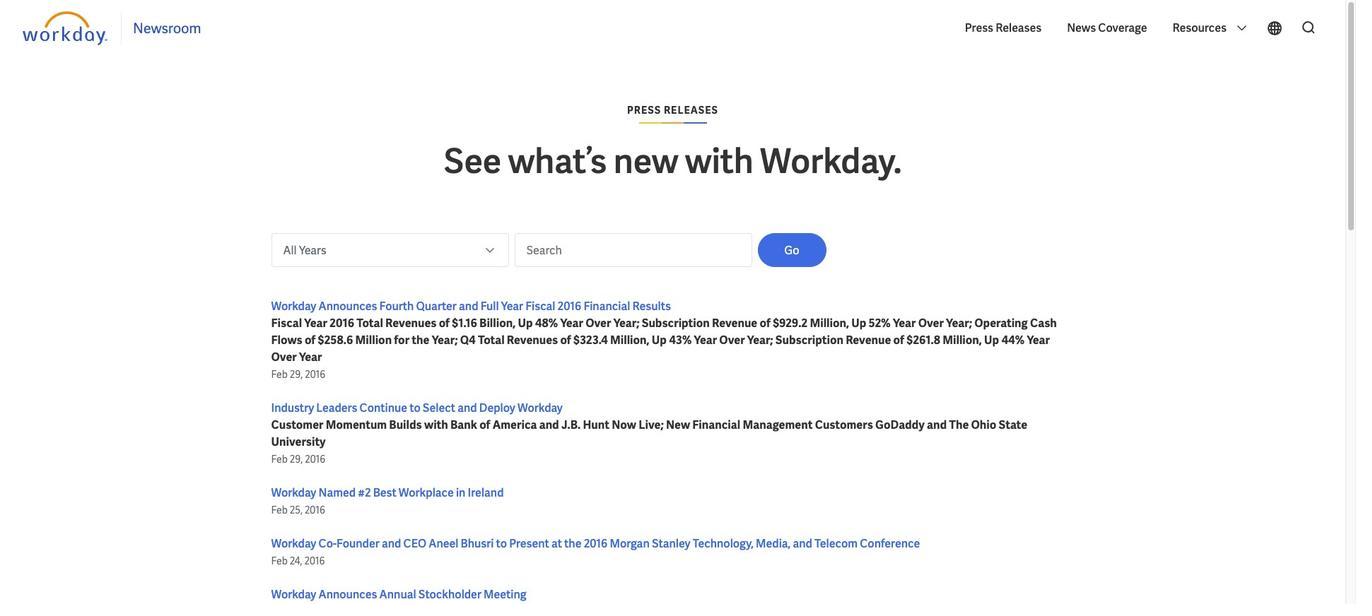 Task type: describe. For each thing, give the bounding box(es) containing it.
1 horizontal spatial subscription
[[776, 333, 844, 348]]

year; left operating in the bottom right of the page
[[946, 316, 973, 331]]

0 horizontal spatial revenues
[[386, 316, 437, 331]]

fourth
[[380, 299, 414, 314]]

feb inside workday co-founder and ceo aneel bhusri to present at the 2016 morgan stanley technology, media, and telecom conference feb 24, 2016
[[271, 555, 288, 568]]

hunt
[[583, 418, 610, 433]]

press
[[965, 21, 994, 35]]

momentum
[[326, 418, 387, 433]]

for
[[394, 333, 410, 348]]

leaders
[[316, 401, 358, 416]]

up left the 48% at bottom
[[518, 316, 533, 331]]

2016 up the 48% at bottom
[[558, 299, 582, 314]]

29, inside workday announces fourth quarter and full year fiscal 2016 financial results fiscal year 2016 total revenues of $1.16 billion, up 48% year over year; subscription revenue of $929.2 million, up 52% year over year; operating cash flows of $258.6 million for the year; q4 total revenues of $323.4 million, up 43% year over year; subscription revenue of $261.8 million, up 44% year over year feb 29, 2016
[[290, 369, 303, 381]]

bhusri
[[461, 537, 494, 552]]

0 vertical spatial revenue
[[712, 316, 758, 331]]

announces for fourth
[[319, 299, 377, 314]]

go button
[[758, 233, 827, 267]]

year right 52%
[[893, 316, 916, 331]]

newsroom
[[133, 19, 201, 37]]

financial inside industry leaders continue to select and deploy workday customer momentum builds with bank of america and j.b. hunt now live; new financial management customers godaddy and the ohio state university feb 29, 2016
[[693, 418, 741, 433]]

and up "bank" on the bottom of the page
[[458, 401, 477, 416]]

up left 52%
[[852, 316, 867, 331]]

and left ceo
[[382, 537, 401, 552]]

$1.16
[[452, 316, 477, 331]]

technology,
[[693, 537, 754, 552]]

co-
[[319, 537, 337, 552]]

q4
[[460, 333, 476, 348]]

2016 inside workday named #2 best workplace in ireland feb 25, 2016
[[305, 504, 325, 517]]

industry leaders continue to select and deploy workday customer momentum builds with bank of america and j.b. hunt now live; new financial management customers godaddy and the ohio state university feb 29, 2016
[[271, 401, 1028, 466]]

announces for annual
[[319, 588, 377, 603]]

52%
[[869, 316, 891, 331]]

industry leaders continue to select and deploy workday link
[[271, 401, 563, 416]]

present
[[509, 537, 550, 552]]

2016 up the $258.6
[[330, 316, 354, 331]]

see
[[444, 139, 502, 183]]

coverage
[[1099, 21, 1148, 35]]

48%
[[535, 316, 558, 331]]

and inside workday announces fourth quarter and full year fiscal 2016 financial results fiscal year 2016 total revenues of $1.16 billion, up 48% year over year; subscription revenue of $929.2 million, up 52% year over year; operating cash flows of $258.6 million for the year; q4 total revenues of $323.4 million, up 43% year over year; subscription revenue of $261.8 million, up 44% year over year feb 29, 2016
[[459, 299, 479, 314]]

year; left q4
[[432, 333, 458, 348]]

workday announces fourth quarter and full year fiscal 2016 financial results link
[[271, 299, 671, 314]]

over up the $261.8
[[919, 316, 944, 331]]

workday for workday co-founder and ceo aneel bhusri to present at the 2016 morgan stanley technology, media, and telecom conference feb 24, 2016
[[271, 537, 316, 552]]

workday.
[[760, 139, 902, 183]]

management
[[743, 418, 813, 433]]

releases
[[664, 104, 719, 117]]

ohio
[[972, 418, 997, 433]]

and right media,
[[793, 537, 813, 552]]

meeting
[[484, 588, 527, 603]]

aneel
[[429, 537, 459, 552]]

continue
[[360, 401, 407, 416]]

year; down $929.2
[[747, 333, 774, 348]]

conference
[[860, 537, 920, 552]]

workday announces fourth quarter and full year fiscal 2016 financial results fiscal year 2016 total revenues of $1.16 billion, up 48% year over year; subscription revenue of $929.2 million, up 52% year over year; operating cash flows of $258.6 million for the year; q4 total revenues of $323.4 million, up 43% year over year; subscription revenue of $261.8 million, up 44% year over year feb 29, 2016
[[271, 299, 1057, 381]]

quarter
[[416, 299, 457, 314]]

43%
[[669, 333, 692, 348]]

ceo
[[404, 537, 427, 552]]

new
[[666, 418, 690, 433]]

releases
[[996, 21, 1042, 35]]

in
[[456, 486, 466, 501]]

annual
[[380, 588, 416, 603]]

globe icon image
[[1267, 20, 1284, 37]]

million
[[355, 333, 392, 348]]

up down operating in the bottom right of the page
[[985, 333, 1000, 348]]

workday named #2 best workplace in ireland feb 25, 2016
[[271, 486, 504, 517]]

44%
[[1002, 333, 1025, 348]]

founder
[[337, 537, 380, 552]]

and left the
[[927, 418, 947, 433]]

at
[[552, 537, 562, 552]]

go to the newsroom homepage image
[[23, 11, 110, 45]]

to inside workday co-founder and ceo aneel bhusri to present at the 2016 morgan stanley technology, media, and telecom conference feb 24, 2016
[[496, 537, 507, 552]]

resources
[[1173, 21, 1229, 35]]

feb inside industry leaders continue to select and deploy workday customer momentum builds with bank of america and j.b. hunt now live; new financial management customers godaddy and the ohio state university feb 29, 2016
[[271, 453, 288, 466]]

workday co-founder and ceo aneel bhusri to present at the 2016 morgan stanley technology, media, and telecom conference feb 24, 2016
[[271, 537, 920, 568]]

state
[[999, 418, 1028, 433]]

america
[[493, 418, 537, 433]]

news coverage link
[[1060, 10, 1155, 47]]

of left $929.2
[[760, 316, 771, 331]]

financial inside workday announces fourth quarter and full year fiscal 2016 financial results fiscal year 2016 total revenues of $1.16 billion, up 48% year over year; subscription revenue of $929.2 million, up 52% year over year; operating cash flows of $258.6 million for the year; q4 total revenues of $323.4 million, up 43% year over year; subscription revenue of $261.8 million, up 44% year over year feb 29, 2016
[[584, 299, 630, 314]]

cash
[[1031, 316, 1057, 331]]

operating
[[975, 316, 1028, 331]]

workday announces annual stockholder meeting
[[271, 588, 527, 603]]

the
[[949, 418, 969, 433]]

1 horizontal spatial fiscal
[[526, 299, 556, 314]]

$323.4
[[574, 333, 608, 348]]

24,
[[290, 555, 302, 568]]

#2
[[358, 486, 371, 501]]



Task type: locate. For each thing, give the bounding box(es) containing it.
university
[[271, 435, 326, 450]]

workday up flows
[[271, 299, 316, 314]]

1 horizontal spatial million,
[[810, 316, 850, 331]]

stanley
[[652, 537, 691, 552]]

with inside industry leaders continue to select and deploy workday customer momentum builds with bank of america and j.b. hunt now live; new financial management customers godaddy and the ohio state university feb 29, 2016
[[424, 418, 448, 433]]

what's
[[508, 139, 607, 183]]

1 horizontal spatial to
[[496, 537, 507, 552]]

the right at
[[564, 537, 582, 552]]

year up the $258.6
[[304, 316, 327, 331]]

announces up the $258.6
[[319, 299, 377, 314]]

2 feb from the top
[[271, 453, 288, 466]]

workday inside industry leaders continue to select and deploy workday customer momentum builds with bank of america and j.b. hunt now live; new financial management customers godaddy and the ohio state university feb 29, 2016
[[518, 401, 563, 416]]

2016 inside industry leaders continue to select and deploy workday customer momentum builds with bank of america and j.b. hunt now live; new financial management customers godaddy and the ohio state university feb 29, 2016
[[305, 453, 326, 466]]

press releases link
[[958, 10, 1049, 47]]

0 vertical spatial revenues
[[386, 316, 437, 331]]

workday up 24,
[[271, 537, 316, 552]]

1 vertical spatial announces
[[319, 588, 377, 603]]

workday down 24,
[[271, 588, 316, 603]]

of left the $261.8
[[894, 333, 905, 348]]

the inside workday announces fourth quarter and full year fiscal 2016 financial results fiscal year 2016 total revenues of $1.16 billion, up 48% year over year; subscription revenue of $929.2 million, up 52% year over year; operating cash flows of $258.6 million for the year; q4 total revenues of $323.4 million, up 43% year over year; subscription revenue of $261.8 million, up 44% year over year feb 29, 2016
[[412, 333, 430, 348]]

news
[[1067, 21, 1096, 35]]

newsroom link
[[133, 19, 201, 37]]

see what's new with workday.
[[444, 139, 902, 183]]

2 horizontal spatial million,
[[943, 333, 982, 348]]

0 vertical spatial financial
[[584, 299, 630, 314]]

bank
[[451, 418, 477, 433]]

1 feb from the top
[[271, 369, 288, 381]]

news coverage
[[1067, 21, 1148, 35]]

3 feb from the top
[[271, 504, 288, 517]]

29, down 'university'
[[290, 453, 303, 466]]

0 vertical spatial 29,
[[290, 369, 303, 381]]

stockholder
[[419, 588, 482, 603]]

j.b.
[[562, 418, 581, 433]]

with down releases
[[685, 139, 754, 183]]

up left 43%
[[652, 333, 667, 348]]

0 vertical spatial the
[[412, 333, 430, 348]]

deploy
[[479, 401, 516, 416]]

29, inside industry leaders continue to select and deploy workday customer momentum builds with bank of america and j.b. hunt now live; new financial management customers godaddy and the ohio state university feb 29, 2016
[[290, 453, 303, 466]]

feb left 25,
[[271, 504, 288, 517]]

to right bhusri
[[496, 537, 507, 552]]

$929.2
[[773, 316, 808, 331]]

to
[[410, 401, 421, 416], [496, 537, 507, 552]]

0 vertical spatial total
[[357, 316, 383, 331]]

over
[[586, 316, 611, 331], [919, 316, 944, 331], [720, 333, 745, 348], [271, 350, 297, 365]]

2016
[[558, 299, 582, 314], [330, 316, 354, 331], [305, 369, 326, 381], [305, 453, 326, 466], [305, 504, 325, 517], [584, 537, 608, 552], [304, 555, 325, 568]]

1 vertical spatial to
[[496, 537, 507, 552]]

feb inside workday announces fourth quarter and full year fiscal 2016 financial results fiscal year 2016 total revenues of $1.16 billion, up 48% year over year; subscription revenue of $929.2 million, up 52% year over year; operating cash flows of $258.6 million for the year; q4 total revenues of $323.4 million, up 43% year over year; subscription revenue of $261.8 million, up 44% year over year feb 29, 2016
[[271, 369, 288, 381]]

and left j.b.
[[539, 418, 559, 433]]

0 horizontal spatial the
[[412, 333, 430, 348]]

select
[[423, 401, 456, 416]]

1 vertical spatial with
[[424, 418, 448, 433]]

the inside workday co-founder and ceo aneel bhusri to present at the 2016 morgan stanley technology, media, and telecom conference feb 24, 2016
[[564, 537, 582, 552]]

the right for
[[412, 333, 430, 348]]

29, up industry
[[290, 369, 303, 381]]

million, right $929.2
[[810, 316, 850, 331]]

2016 down 'university'
[[305, 453, 326, 466]]

workday inside workday co-founder and ceo aneel bhusri to present at the 2016 morgan stanley technology, media, and telecom conference feb 24, 2016
[[271, 537, 316, 552]]

full
[[481, 299, 499, 314]]

2016 right 24,
[[304, 555, 325, 568]]

workday co-founder and ceo aneel bhusri to present at the 2016 morgan stanley technology, media, and telecom conference link
[[271, 537, 920, 552]]

year; down results
[[614, 316, 640, 331]]

1 horizontal spatial with
[[685, 139, 754, 183]]

press
[[627, 104, 661, 117]]

press releases
[[627, 104, 719, 117]]

year
[[501, 299, 524, 314], [304, 316, 327, 331], [560, 316, 584, 331], [893, 316, 916, 331], [694, 333, 717, 348], [1027, 333, 1050, 348], [299, 350, 322, 365]]

announces left annual
[[319, 588, 377, 603]]

customers
[[815, 418, 873, 433]]

workday for workday announces fourth quarter and full year fiscal 2016 financial results fiscal year 2016 total revenues of $1.16 billion, up 48% year over year; subscription revenue of $929.2 million, up 52% year over year; operating cash flows of $258.6 million for the year; q4 total revenues of $323.4 million, up 43% year over year; subscription revenue of $261.8 million, up 44% year over year feb 29, 2016
[[271, 299, 316, 314]]

of inside industry leaders continue to select and deploy workday customer momentum builds with bank of america and j.b. hunt now live; new financial management customers godaddy and the ohio state university feb 29, 2016
[[480, 418, 491, 433]]

year down flows
[[299, 350, 322, 365]]

and up $1.16
[[459, 299, 479, 314]]

subscription
[[642, 316, 710, 331], [776, 333, 844, 348]]

0 vertical spatial to
[[410, 401, 421, 416]]

builds
[[389, 418, 422, 433]]

of down quarter on the left of the page
[[439, 316, 450, 331]]

1 vertical spatial total
[[478, 333, 505, 348]]

billion,
[[480, 316, 516, 331]]

1 29, from the top
[[290, 369, 303, 381]]

1 vertical spatial revenues
[[507, 333, 558, 348]]

0 horizontal spatial total
[[357, 316, 383, 331]]

revenue down 52%
[[846, 333, 892, 348]]

with down select
[[424, 418, 448, 433]]

workday named #2 best workplace in ireland link
[[271, 486, 504, 501]]

named
[[319, 486, 356, 501]]

feb inside workday named #2 best workplace in ireland feb 25, 2016
[[271, 504, 288, 517]]

now
[[612, 418, 637, 433]]

0 horizontal spatial with
[[424, 418, 448, 433]]

resources link
[[1166, 10, 1255, 47]]

0 horizontal spatial million,
[[610, 333, 650, 348]]

fiscal
[[526, 299, 556, 314], [271, 316, 302, 331]]

1 announces from the top
[[319, 299, 377, 314]]

telecom
[[815, 537, 858, 552]]

1 horizontal spatial revenues
[[507, 333, 558, 348]]

revenues down the 48% at bottom
[[507, 333, 558, 348]]

million, right the $261.8
[[943, 333, 982, 348]]

0 vertical spatial subscription
[[642, 316, 710, 331]]

financial up $323.4
[[584, 299, 630, 314]]

workday up 25,
[[271, 486, 316, 501]]

0 vertical spatial with
[[685, 139, 754, 183]]

subscription down $929.2
[[776, 333, 844, 348]]

$261.8
[[907, 333, 941, 348]]

0 vertical spatial fiscal
[[526, 299, 556, 314]]

subscription up 43%
[[642, 316, 710, 331]]

2016 right 25,
[[305, 504, 325, 517]]

fiscal up flows
[[271, 316, 302, 331]]

go
[[785, 243, 800, 258]]

total up million
[[357, 316, 383, 331]]

morgan
[[610, 537, 650, 552]]

workday inside workday named #2 best workplace in ireland feb 25, 2016
[[271, 486, 316, 501]]

new
[[614, 139, 679, 183]]

live;
[[639, 418, 664, 433]]

feb down 'university'
[[271, 453, 288, 466]]

with
[[685, 139, 754, 183], [424, 418, 448, 433]]

1 vertical spatial fiscal
[[271, 316, 302, 331]]

0 horizontal spatial revenue
[[712, 316, 758, 331]]

1 horizontal spatial financial
[[693, 418, 741, 433]]

workday for workday named #2 best workplace in ireland feb 25, 2016
[[271, 486, 316, 501]]

and
[[459, 299, 479, 314], [458, 401, 477, 416], [539, 418, 559, 433], [927, 418, 947, 433], [382, 537, 401, 552], [793, 537, 813, 552]]

4 feb from the top
[[271, 555, 288, 568]]

of right flows
[[305, 333, 316, 348]]

1 vertical spatial financial
[[693, 418, 741, 433]]

the
[[412, 333, 430, 348], [564, 537, 582, 552]]

customer
[[271, 418, 324, 433]]

million,
[[810, 316, 850, 331], [610, 333, 650, 348], [943, 333, 982, 348]]

year right 43%
[[694, 333, 717, 348]]

industry
[[271, 401, 314, 416]]

financial right the new at the bottom of the page
[[693, 418, 741, 433]]

fiscal up the 48% at bottom
[[526, 299, 556, 314]]

2 29, from the top
[[290, 453, 303, 466]]

of left $323.4
[[560, 333, 571, 348]]

workday inside workday announces fourth quarter and full year fiscal 2016 financial results fiscal year 2016 total revenues of $1.16 billion, up 48% year over year; subscription revenue of $929.2 million, up 52% year over year; operating cash flows of $258.6 million for the year; q4 total revenues of $323.4 million, up 43% year over year; subscription revenue of $261.8 million, up 44% year over year feb 29, 2016
[[271, 299, 316, 314]]

1 horizontal spatial the
[[564, 537, 582, 552]]

workday for workday announces annual stockholder meeting
[[271, 588, 316, 603]]

announces
[[319, 299, 377, 314], [319, 588, 377, 603]]

25,
[[290, 504, 303, 517]]

0 horizontal spatial subscription
[[642, 316, 710, 331]]

ireland
[[468, 486, 504, 501]]

workday up america
[[518, 401, 563, 416]]

2016 left morgan
[[584, 537, 608, 552]]

0 horizontal spatial financial
[[584, 299, 630, 314]]

to up builds
[[410, 401, 421, 416]]

workplace
[[399, 486, 454, 501]]

0 horizontal spatial to
[[410, 401, 421, 416]]

year right the 48% at bottom
[[560, 316, 584, 331]]

2016 down the $258.6
[[305, 369, 326, 381]]

feb left 24,
[[271, 555, 288, 568]]

over right 43%
[[720, 333, 745, 348]]

revenues up for
[[386, 316, 437, 331]]

total down billion,
[[478, 333, 505, 348]]

total
[[357, 316, 383, 331], [478, 333, 505, 348]]

1 horizontal spatial total
[[478, 333, 505, 348]]

1 vertical spatial the
[[564, 537, 582, 552]]

2 announces from the top
[[319, 588, 377, 603]]

1 vertical spatial subscription
[[776, 333, 844, 348]]

million, right $323.4
[[610, 333, 650, 348]]

feb down flows
[[271, 369, 288, 381]]

revenue left $929.2
[[712, 316, 758, 331]]

results
[[633, 299, 671, 314]]

announces inside workday announces fourth quarter and full year fiscal 2016 financial results fiscal year 2016 total revenues of $1.16 billion, up 48% year over year; subscription revenue of $929.2 million, up 52% year over year; operating cash flows of $258.6 million for the year; q4 total revenues of $323.4 million, up 43% year over year; subscription revenue of $261.8 million, up 44% year over year feb 29, 2016
[[319, 299, 377, 314]]

of down deploy
[[480, 418, 491, 433]]

of
[[439, 316, 450, 331], [760, 316, 771, 331], [305, 333, 316, 348], [560, 333, 571, 348], [894, 333, 905, 348], [480, 418, 491, 433]]

godaddy
[[876, 418, 925, 433]]

1 vertical spatial revenue
[[846, 333, 892, 348]]

Search text field
[[515, 233, 752, 267]]

workday announces annual stockholder meeting link
[[271, 588, 527, 603]]

None search field
[[1292, 13, 1323, 43]]

flows
[[271, 333, 303, 348]]

over down flows
[[271, 350, 297, 365]]

press releases
[[965, 21, 1042, 35]]

$258.6
[[318, 333, 353, 348]]

0 vertical spatial announces
[[319, 299, 377, 314]]

to inside industry leaders continue to select and deploy workday customer momentum builds with bank of america and j.b. hunt now live; new financial management customers godaddy and the ohio state university feb 29, 2016
[[410, 401, 421, 416]]

1 horizontal spatial revenue
[[846, 333, 892, 348]]

29,
[[290, 369, 303, 381], [290, 453, 303, 466]]

0 horizontal spatial fiscal
[[271, 316, 302, 331]]

media,
[[756, 537, 791, 552]]

year down cash
[[1027, 333, 1050, 348]]

best
[[373, 486, 397, 501]]

over up $323.4
[[586, 316, 611, 331]]

1 vertical spatial 29,
[[290, 453, 303, 466]]

year up billion,
[[501, 299, 524, 314]]



Task type: vqa. For each thing, say whether or not it's contained in the screenshot.
VNDLY
no



